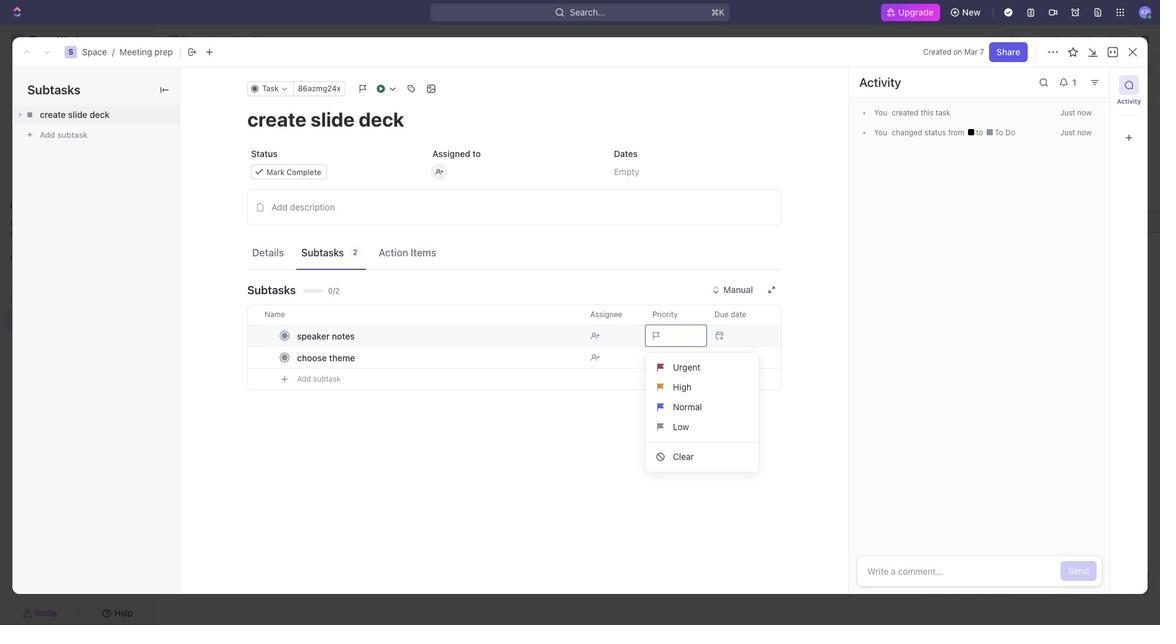Task type: describe. For each thing, give the bounding box(es) containing it.
2 horizontal spatial space, , element
[[169, 35, 179, 45]]

created
[[892, 108, 919, 117]]

dates
[[614, 149, 638, 159]]

new
[[962, 7, 981, 17]]

now for created this task
[[1078, 108, 1092, 117]]

0 vertical spatial subtasks
[[27, 83, 80, 97]]

add inside button
[[272, 202, 288, 213]]

action items button
[[374, 241, 441, 264]]

details button
[[247, 241, 289, 264]]

choose theme link
[[294, 349, 580, 367]]

changed
[[892, 128, 922, 137]]

prep inside space / meeting prep |
[[155, 47, 173, 57]]

upgrade link
[[881, 4, 940, 21]]

share for share button on the right of 7 at the top
[[997, 47, 1020, 57]]

description
[[290, 202, 335, 213]]

1 horizontal spatial meeting
[[233, 34, 266, 45]]

assigned to
[[433, 149, 481, 159]]

add
[[51, 219, 64, 228]]

7
[[980, 47, 984, 57]]

invite button
[[5, 605, 75, 622]]

board link
[[220, 61, 247, 79]]

1 vertical spatial create
[[223, 217, 249, 227]]

hide
[[977, 64, 996, 75]]

task for bottom add task button
[[241, 238, 260, 249]]

0/2
[[328, 287, 340, 296]]

automations
[[1054, 34, 1106, 45]]

new button
[[945, 2, 988, 22]]

add up add description
[[280, 176, 295, 185]]

low button
[[651, 418, 754, 438]]

complete
[[287, 167, 321, 177]]

to for to add favorites to your sidebar.
[[41, 219, 48, 228]]

mark complete button
[[247, 161, 419, 183]]

0 horizontal spatial slide
[[68, 109, 87, 120]]

customize
[[1019, 64, 1062, 75]]

you created this task
[[874, 108, 951, 117]]

favorites button
[[5, 199, 55, 214]]

1 vertical spatial add task button
[[265, 173, 318, 188]]

status
[[925, 128, 946, 137]]

action
[[379, 247, 408, 258]]

notes
[[332, 331, 355, 342]]

list containing urgent
[[646, 358, 759, 467]]

to right assigned
[[473, 149, 481, 159]]

task sidebar content section
[[849, 68, 1110, 595]]

excel
[[1110, 573, 1127, 581]]

task
[[936, 108, 951, 117]]

excel & csv
[[1110, 573, 1150, 581]]

action items
[[379, 247, 436, 258]]

inbox
[[30, 86, 52, 96]]

favorites
[[10, 201, 43, 211]]

clear
[[673, 452, 694, 462]]

your
[[108, 219, 123, 228]]

home link
[[5, 60, 153, 80]]

to for to
[[976, 128, 985, 137]]

this
[[921, 108, 934, 117]]

board
[[222, 64, 247, 75]]

invite user image
[[23, 608, 33, 619]]

0 vertical spatial deck
[[90, 109, 110, 120]]

1 vertical spatial create slide deck
[[223, 217, 293, 227]]

space inside space / meeting prep |
[[82, 47, 107, 57]]

2 vertical spatial subtasks
[[247, 284, 296, 297]]

changed status from
[[890, 128, 967, 137]]

created on mar 7
[[924, 47, 984, 57]]

/ inside space / meeting prep |
[[112, 47, 115, 57]]

low
[[673, 422, 689, 433]]

meeting prep
[[233, 34, 287, 45]]

automations button
[[1048, 30, 1112, 49]]

hide button
[[962, 61, 1000, 79]]

Search tasks... text field
[[1029, 91, 1153, 109]]

2 button
[[295, 216, 314, 228]]

list
[[185, 64, 199, 75]]

add left details
[[223, 238, 239, 249]]

task sidebar navigation tab list
[[1116, 75, 1143, 148]]

|
[[179, 46, 182, 58]]

invite
[[35, 608, 57, 619]]

activity inside task sidebar content section
[[860, 75, 901, 89]]

to left your
[[98, 219, 105, 228]]

mark complete
[[267, 167, 321, 177]]

you for you created this task
[[874, 108, 887, 117]]

86azmg24x
[[298, 84, 341, 93]]

theme
[[329, 353, 355, 363]]

space / meeting prep |
[[82, 46, 182, 58]]

1 horizontal spatial add task
[[280, 176, 313, 185]]

choose theme
[[297, 353, 355, 363]]

0 vertical spatial prep
[[268, 34, 287, 45]]

speaker notes
[[297, 331, 355, 342]]

you for you
[[874, 128, 887, 137]]

0 vertical spatial space
[[181, 34, 207, 45]]

1 vertical spatial deck
[[273, 217, 293, 227]]

high button
[[651, 378, 754, 398]]

share button right 7 at the top
[[989, 42, 1028, 62]]

⌘k
[[711, 7, 725, 17]]

high
[[673, 382, 692, 393]]

to do
[[993, 128, 1015, 137]]

csv
[[1136, 573, 1150, 581]]

search button
[[912, 61, 960, 79]]



Task type: locate. For each thing, give the bounding box(es) containing it.
s for the middle "space, ," element
[[68, 47, 73, 57]]

created
[[924, 47, 952, 57]]

1 vertical spatial task
[[297, 176, 313, 185]]

0 horizontal spatial meeting prep link
[[120, 47, 173, 57]]

1 vertical spatial share
[[997, 47, 1020, 57]]

you left created
[[874, 108, 887, 117]]

0 horizontal spatial add task
[[223, 238, 260, 249]]

now
[[1078, 108, 1092, 117], [1078, 128, 1092, 137]]

choose
[[297, 353, 327, 363]]

subtasks down 2 button
[[301, 247, 344, 258]]

0 horizontal spatial 2
[[307, 217, 312, 226]]

1 vertical spatial just
[[1061, 128, 1075, 137]]

assigned
[[433, 149, 470, 159]]

urgent button
[[651, 358, 754, 378]]

share for share button over customize button
[[1011, 34, 1035, 45]]

just for created this task
[[1061, 108, 1075, 117]]

customize button
[[1003, 61, 1066, 79]]

create slide deck up dashboards link at the left top of the page
[[40, 109, 110, 120]]

to add favorites to your sidebar.
[[10, 219, 123, 238]]

0 horizontal spatial space, , element
[[11, 293, 24, 306]]

0 vertical spatial share
[[1011, 34, 1035, 45]]

speaker
[[297, 331, 330, 342]]

search...
[[570, 7, 605, 17]]

1 vertical spatial space, , element
[[65, 46, 77, 58]]

s down "spaces"
[[15, 295, 20, 304]]

1 horizontal spatial s
[[68, 47, 73, 57]]

0 vertical spatial slide
[[68, 109, 87, 120]]

1 vertical spatial space
[[82, 47, 107, 57]]

2 vertical spatial add task
[[223, 238, 260, 249]]

favorites
[[66, 219, 96, 228]]

just for changed status from
[[1061, 128, 1075, 137]]

0 horizontal spatial meeting
[[120, 47, 152, 57]]

share
[[1011, 34, 1035, 45], [997, 47, 1020, 57]]

add description button
[[252, 198, 777, 218]]

2 horizontal spatial add task
[[1079, 65, 1112, 74]]

home
[[30, 65, 54, 75]]

2 vertical spatial add task button
[[218, 237, 265, 252]]

create slide deck link
[[12, 105, 180, 125]]

2 down description
[[307, 217, 312, 226]]

s
[[172, 36, 176, 44], [68, 47, 73, 57], [15, 295, 20, 304]]

space, , element down "spaces"
[[11, 293, 24, 306]]

add left description
[[272, 202, 288, 213]]

2 vertical spatial s
[[15, 295, 20, 304]]

0 vertical spatial meeting
[[233, 34, 266, 45]]

spaces
[[10, 254, 36, 263]]

now down search tasks... text box
[[1078, 128, 1092, 137]]

now for changed status from
[[1078, 128, 1092, 137]]

now left the task sidebar navigation tab list
[[1078, 108, 1092, 117]]

share button up customize button
[[1003, 30, 1042, 50]]

list link
[[182, 61, 199, 79]]

0 vertical spatial /
[[212, 34, 215, 45]]

86azmg24x button
[[293, 81, 346, 96]]

0 vertical spatial add task button
[[1074, 62, 1117, 77]]

space, , element up space / meeting prep |
[[169, 35, 179, 45]]

1 vertical spatial slide
[[251, 217, 271, 227]]

1 horizontal spatial task
[[297, 176, 313, 185]]

mar
[[964, 47, 978, 57]]

1 vertical spatial you
[[874, 128, 887, 137]]

0 horizontal spatial deck
[[90, 109, 110, 120]]

2 horizontal spatial subtasks
[[301, 247, 344, 258]]

activity
[[860, 75, 901, 89], [1117, 98, 1141, 105]]

inbox link
[[5, 81, 153, 101]]

meeting up the board
[[233, 34, 266, 45]]

1 vertical spatial /
[[112, 47, 115, 57]]

dashboards link
[[5, 124, 153, 144]]

items
[[411, 247, 436, 258]]

1 horizontal spatial space, , element
[[65, 46, 77, 58]]

prep
[[268, 34, 287, 45], [155, 47, 173, 57]]

meeting prep link up the board
[[217, 32, 290, 47]]

1 vertical spatial 2
[[353, 248, 358, 257]]

1 just from the top
[[1061, 108, 1075, 117]]

just down customize
[[1061, 108, 1075, 117]]

you left changed
[[874, 128, 887, 137]]

upgrade
[[898, 7, 934, 17]]

task for add task button to the top
[[1095, 65, 1112, 74]]

details
[[252, 247, 284, 258]]

just now down search tasks... text box
[[1061, 128, 1092, 137]]

to for to do
[[995, 128, 1003, 137]]

2 inside button
[[307, 217, 312, 226]]

1 horizontal spatial create
[[223, 217, 249, 227]]

0 horizontal spatial activity
[[860, 75, 901, 89]]

1 horizontal spatial 2
[[353, 248, 358, 257]]

just now for created this task
[[1061, 108, 1092, 117]]

share up customize button
[[1011, 34, 1035, 45]]

meeting
[[233, 34, 266, 45], [120, 47, 152, 57]]

to left add at the top of the page
[[41, 219, 48, 228]]

create up details button at the top
[[223, 217, 249, 227]]

create inside create slide deck link
[[40, 109, 66, 120]]

&
[[1129, 573, 1134, 581]]

to left to do
[[976, 128, 985, 137]]

deck
[[90, 109, 110, 120], [273, 217, 293, 227]]

send button
[[1061, 562, 1097, 582]]

meeting right space link
[[120, 47, 152, 57]]

to left do
[[995, 128, 1003, 137]]

0 vertical spatial create slide deck
[[40, 109, 110, 120]]

to
[[976, 128, 985, 137], [995, 128, 1003, 137], [473, 149, 481, 159], [41, 219, 48, 228], [98, 219, 105, 228]]

0 horizontal spatial s
[[15, 295, 20, 304]]

add task for bottom add task button
[[223, 238, 260, 249]]

add description
[[272, 202, 335, 213]]

just down search tasks... text box
[[1061, 128, 1075, 137]]

add task for add task button to the top
[[1079, 65, 1112, 74]]

task
[[1095, 65, 1112, 74], [297, 176, 313, 185], [241, 238, 260, 249]]

1 horizontal spatial meeting prep link
[[217, 32, 290, 47]]

1 horizontal spatial deck
[[273, 217, 293, 227]]

status
[[251, 149, 278, 159]]

1 now from the top
[[1078, 108, 1092, 117]]

slide up dashboards link at the left top of the page
[[68, 109, 87, 120]]

space up |
[[181, 34, 207, 45]]

1 you from the top
[[874, 108, 887, 117]]

1 just now from the top
[[1061, 108, 1092, 117]]

0 horizontal spatial prep
[[155, 47, 173, 57]]

space, , element inside sidebar navigation
[[11, 293, 24, 306]]

space link
[[82, 47, 107, 57]]

2 you from the top
[[874, 128, 887, 137]]

dashboards
[[30, 128, 78, 139]]

just now
[[1061, 108, 1092, 117], [1061, 128, 1092, 137]]

excel & csv link
[[1095, 561, 1154, 592]]

subtasks down home
[[27, 83, 80, 97]]

1 vertical spatial just now
[[1061, 128, 1092, 137]]

on
[[954, 47, 962, 57]]

0 vertical spatial 2
[[307, 217, 312, 226]]

list
[[646, 358, 759, 467]]

docs link
[[5, 103, 153, 122]]

1 horizontal spatial space
[[181, 34, 207, 45]]

just now left the task sidebar navigation tab list
[[1061, 108, 1092, 117]]

s space /
[[172, 34, 215, 45]]

1 horizontal spatial activity
[[1117, 98, 1141, 105]]

1 vertical spatial now
[[1078, 128, 1092, 137]]

0 horizontal spatial space
[[82, 47, 107, 57]]

subtasks down details
[[247, 284, 296, 297]]

0 vertical spatial create
[[40, 109, 66, 120]]

add down automations button
[[1079, 65, 1093, 74]]

sidebar.
[[10, 229, 38, 238]]

slide
[[68, 109, 87, 120], [251, 217, 271, 227]]

from
[[948, 128, 965, 137]]

1 vertical spatial s
[[68, 47, 73, 57]]

share button
[[1003, 30, 1042, 50], [989, 42, 1028, 62]]

sidebar navigation
[[0, 25, 158, 626]]

2 horizontal spatial task
[[1095, 65, 1112, 74]]

subtasks
[[27, 83, 80, 97], [301, 247, 344, 258], [247, 284, 296, 297]]

2 vertical spatial task
[[241, 238, 260, 249]]

0 vertical spatial s
[[172, 36, 176, 44]]

1 horizontal spatial prep
[[268, 34, 287, 45]]

just now for changed status from
[[1061, 128, 1092, 137]]

s inside sidebar navigation
[[15, 295, 20, 304]]

2 horizontal spatial s
[[172, 36, 176, 44]]

s up space / meeting prep |
[[172, 36, 176, 44]]

2 just now from the top
[[1061, 128, 1092, 137]]

0 vertical spatial space, , element
[[169, 35, 179, 45]]

1 vertical spatial meeting
[[120, 47, 152, 57]]

2 left "action" on the left
[[353, 248, 358, 257]]

0 vertical spatial activity
[[860, 75, 901, 89]]

0 vertical spatial just now
[[1061, 108, 1092, 117]]

0 vertical spatial just
[[1061, 108, 1075, 117]]

add task
[[1079, 65, 1112, 74], [280, 176, 313, 185], [223, 238, 260, 249]]

do
[[1006, 128, 1015, 137]]

create slide deck
[[40, 109, 110, 120], [223, 217, 293, 227]]

click
[[10, 219, 29, 228]]

normal
[[673, 402, 702, 413]]

1 vertical spatial subtasks
[[301, 247, 344, 258]]

2 now from the top
[[1078, 128, 1092, 137]]

1 vertical spatial prep
[[155, 47, 173, 57]]

2 vertical spatial space, , element
[[11, 293, 24, 306]]

0 horizontal spatial subtasks
[[27, 83, 80, 97]]

create up dashboards
[[40, 109, 66, 120]]

0 vertical spatial task
[[1095, 65, 1112, 74]]

slide up details button at the top
[[251, 217, 271, 227]]

1 horizontal spatial create slide deck
[[223, 217, 293, 227]]

space, , element
[[169, 35, 179, 45], [65, 46, 77, 58], [11, 293, 24, 306]]

0 vertical spatial you
[[874, 108, 887, 117]]

0 horizontal spatial create
[[40, 109, 66, 120]]

share right 7 at the top
[[997, 47, 1020, 57]]

0 horizontal spatial task
[[241, 238, 260, 249]]

0 vertical spatial now
[[1078, 108, 1092, 117]]

search
[[928, 64, 956, 75]]

deck left 2 button
[[273, 217, 293, 227]]

s for "space, ," element in sidebar navigation
[[15, 295, 20, 304]]

0 horizontal spatial create slide deck
[[40, 109, 110, 120]]

1 horizontal spatial /
[[212, 34, 215, 45]]

meeting prep link left |
[[120, 47, 173, 57]]

space up home link
[[82, 47, 107, 57]]

s up home link
[[68, 47, 73, 57]]

deck up dashboards link at the left top of the page
[[90, 109, 110, 120]]

1 vertical spatial activity
[[1117, 98, 1141, 105]]

activity inside the task sidebar navigation tab list
[[1117, 98, 1141, 105]]

send
[[1068, 566, 1089, 577]]

0 horizontal spatial /
[[112, 47, 115, 57]]

clear button
[[651, 447, 754, 467]]

meeting inside space / meeting prep |
[[120, 47, 152, 57]]

add
[[1079, 65, 1093, 74], [280, 176, 295, 185], [272, 202, 288, 213], [223, 238, 239, 249]]

speaker notes link
[[294, 327, 580, 345]]

space, , element up home link
[[65, 46, 77, 58]]

Edit task name text field
[[247, 108, 782, 131]]

docs
[[30, 107, 50, 117]]

create slide deck up details button at the top
[[223, 217, 293, 227]]

1 horizontal spatial slide
[[251, 217, 271, 227]]

s inside s space /
[[172, 36, 176, 44]]

2 just from the top
[[1061, 128, 1075, 137]]

urgent
[[673, 362, 701, 373]]

mark
[[267, 167, 285, 177]]

1 vertical spatial add task
[[280, 176, 313, 185]]

create
[[40, 109, 66, 120], [223, 217, 249, 227]]

0 vertical spatial add task
[[1079, 65, 1112, 74]]

1 horizontal spatial subtasks
[[247, 284, 296, 297]]

normal button
[[651, 398, 754, 418]]



Task type: vqa. For each thing, say whether or not it's contained in the screenshot.
tree within the Sidebar navigation
no



